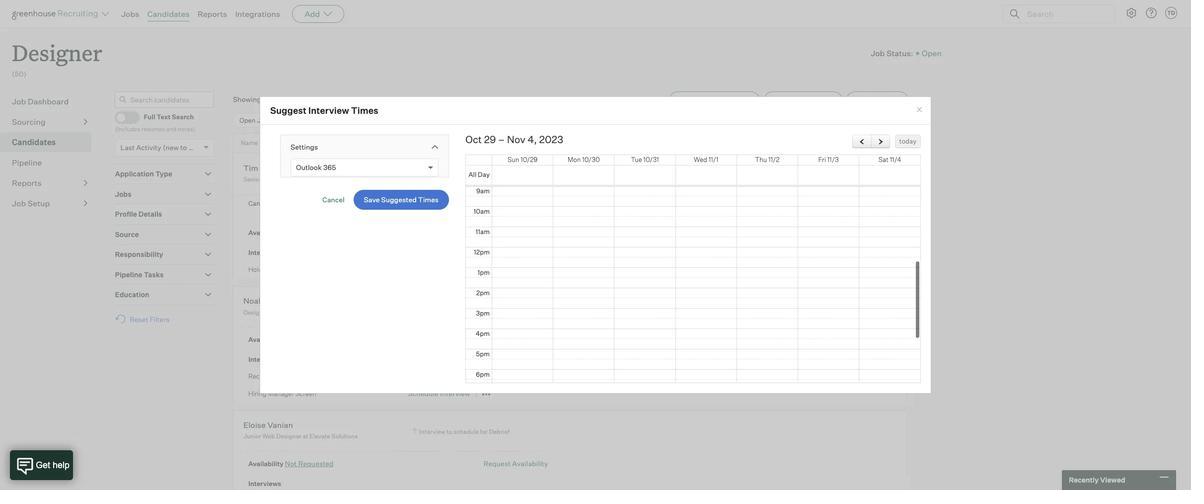 Task type: describe. For each thing, give the bounding box(es) containing it.
12pm
[[474, 248, 490, 256]]

Search text field
[[1025, 7, 1106, 21]]

time
[[365, 191, 382, 199]]

bulk actions link
[[847, 91, 909, 109]]

schedule for eloise vanian
[[454, 428, 479, 435]]

engineer
[[276, 176, 301, 183]]

pacific
[[342, 191, 363, 199]]

suggest interview times
[[270, 105, 379, 116]]

manager inside 'noah harlow design program manager at google'
[[290, 309, 315, 316]]

burton
[[260, 163, 286, 173]]

(new
[[163, 143, 179, 152]]

close image
[[916, 106, 924, 114]]

solutions
[[332, 433, 358, 440]]

1 vertical spatial candidates
[[12, 137, 56, 147]]

9am
[[477, 187, 490, 195]]

4pm
[[476, 329, 490, 337]]

schedule interview for hiring manager screen
[[408, 389, 470, 398]]

self-
[[493, 265, 508, 274]]

1 vertical spatial reports link
[[12, 177, 87, 189]]

1 schedule from the top
[[408, 265, 439, 274]]

jobs link
[[121, 9, 139, 19]]

web
[[263, 433, 275, 440]]

(gmt-07:00) pacific time (us & canada) option
[[296, 191, 431, 199]]

pipeline tasks
[[115, 270, 164, 279]]

today
[[900, 137, 917, 145]]

11/2
[[769, 156, 780, 164]]

tank inside interview to schedule for holding tank link
[[513, 171, 526, 178]]

left single arrow image
[[859, 139, 866, 145]]

schedule for noah harlow
[[457, 304, 482, 311]]

to for eloise vanian
[[447, 428, 453, 435]]

sourcing link
[[12, 116, 87, 128]]

1 vertical spatial tank
[[273, 266, 288, 274]]

and
[[166, 125, 177, 133]]

hiring manager screen
[[248, 390, 316, 398]]

debrief
[[489, 428, 510, 435]]

details
[[139, 210, 162, 218]]

schedule for hiring manager screen
[[408, 389, 439, 398]]

add for add
[[305, 9, 320, 19]]

add button
[[292, 5, 344, 23]]

schedule interview link for burton
[[408, 265, 470, 274]]

add candidate link
[[764, 91, 843, 109]]

interviews up recruiter
[[248, 356, 281, 363]]

filters
[[150, 315, 170, 323]]

civil
[[263, 176, 275, 183]]

text
[[157, 113, 171, 121]]

2 vertical spatial jobs
[[115, 190, 132, 198]]

job setup link
[[12, 197, 87, 209]]

canada)
[[404, 191, 431, 199]]

rsa
[[309, 176, 322, 183]]

at left 12:00pm
[[497, 199, 503, 208]]

resumes
[[142, 125, 165, 133]]

1 request availability button from the top
[[484, 228, 548, 237]]

1 vertical spatial jobs
[[257, 116, 272, 124]]

sent,
[[440, 199, 456, 208]]

outlook 365
[[296, 163, 336, 172]]

request for noah harlow
[[484, 335, 511, 344]]

schedule interview for recruiter screen
[[408, 372, 470, 381]]

sun 10/29
[[508, 156, 538, 164]]

open for open
[[922, 48, 942, 58]]

2023 for 1,
[[478, 199, 495, 208]]

1pm
[[478, 268, 490, 276]]

generate report button
[[669, 91, 760, 109]]

10/31
[[644, 156, 659, 164]]

job for job setup
[[12, 198, 26, 208]]

wed
[[694, 156, 708, 164]]

sat
[[879, 156, 889, 164]]

name
[[241, 139, 258, 147]]

1 horizontal spatial candidates
[[147, 9, 190, 19]]

1 request from the top
[[484, 228, 511, 237]]

checkmark image
[[119, 113, 127, 120]]

outlook
[[296, 163, 322, 172]]

designer for designer
[[297, 116, 325, 124]]

–
[[498, 133, 505, 146]]

nov for 4,
[[507, 133, 526, 146]]

request
[[539, 265, 564, 274]]

Search candidates field
[[115, 91, 214, 108]]

dashboard
[[28, 96, 69, 106]]

0 vertical spatial reports link
[[198, 9, 227, 19]]

mon 10/30
[[568, 156, 600, 164]]

td button
[[1166, 7, 1178, 19]]

nov for 1,
[[458, 199, 471, 208]]

1 vertical spatial candidate
[[248, 199, 279, 207]]

10am
[[474, 207, 490, 215]]

designer (50)
[[12, 38, 102, 78]]

&
[[397, 191, 402, 199]]

interviews down the web
[[248, 480, 281, 487]]

schedule for recruiter screen
[[408, 372, 439, 381]]

schedule interview | send self-schedule request
[[408, 265, 564, 274]]

google
[[323, 309, 343, 316]]

add for add candidate
[[784, 96, 798, 104]]

status:
[[887, 48, 914, 58]]

configure image
[[1126, 7, 1138, 19]]

profile
[[115, 210, 137, 218]]

schedule for tim burton
[[454, 171, 479, 178]]

11/3
[[828, 156, 839, 164]]

1 horizontal spatial holding
[[489, 171, 511, 178]]

open jobs
[[239, 116, 272, 124]]

1 vertical spatial manager
[[268, 390, 294, 398]]

profile details
[[115, 210, 162, 218]]

0 vertical spatial screen
[[526, 304, 545, 311]]

tue 10/31
[[631, 156, 659, 164]]

elevate
[[310, 433, 330, 440]]

report
[[713, 96, 736, 104]]

(includes
[[115, 125, 140, 133]]

last
[[120, 143, 135, 152]]

to be scheduled
[[350, 116, 401, 124]]

2023 for 4,
[[540, 133, 564, 146]]

10/29
[[521, 156, 538, 164]]

to for to be sent, nov 1, 2023 at 12:00pm cancel
[[420, 199, 428, 208]]

fri 11/3
[[819, 156, 839, 164]]

reset filters button
[[115, 310, 175, 328]]

full
[[144, 113, 155, 121]]

thu 11/2
[[756, 156, 780, 164]]

4
[[263, 95, 268, 103]]

1 horizontal spatial candidates link
[[147, 9, 190, 19]]

eloise
[[243, 420, 266, 430]]

showing
[[233, 95, 261, 103]]

application type
[[115, 170, 172, 178]]

4,
[[528, 133, 537, 146]]

request availability for noah harlow
[[484, 335, 548, 344]]

last activity (new to old) option
[[120, 143, 201, 152]]

reset filters
[[130, 315, 170, 323]]



Task type: vqa. For each thing, say whether or not it's contained in the screenshot.
Add's Add
yes



Task type: locate. For each thing, give the bounding box(es) containing it.
0 horizontal spatial candidates link
[[12, 136, 87, 148]]

0 vertical spatial jobs
[[121, 9, 139, 19]]

1 horizontal spatial reports
[[198, 9, 227, 19]]

schedule interview left 6pm
[[408, 372, 470, 381]]

1 horizontal spatial to
[[420, 199, 428, 208]]

job left status:
[[871, 48, 885, 58]]

0 horizontal spatial holding
[[248, 266, 272, 274]]

integrations link
[[235, 9, 280, 19]]

eloise vanian junior web designer at elevate solutions
[[243, 420, 358, 440]]

holding down sun
[[489, 171, 511, 178]]

0 vertical spatial nov
[[507, 133, 526, 146]]

be
[[430, 199, 438, 208]]

1 schedule interview from the top
[[408, 372, 470, 381]]

scheduled
[[368, 116, 401, 124]]

1 vertical spatial job
[[12, 96, 26, 106]]

to for to be scheduled
[[350, 116, 358, 124]]

1 vertical spatial request availability
[[484, 335, 548, 344]]

at left rsa
[[303, 176, 308, 183]]

candidate
[[269, 95, 302, 103]]

tank up harlow
[[273, 266, 288, 274]]

sun
[[508, 156, 520, 164]]

add inside add popup button
[[305, 9, 320, 19]]

0 vertical spatial open
[[922, 48, 942, 58]]

0 vertical spatial candidate
[[799, 96, 833, 104]]

schedule interview link left |
[[408, 265, 470, 274]]

0 horizontal spatial nov
[[458, 199, 471, 208]]

reset
[[130, 315, 148, 323]]

reports link down pipeline link
[[12, 177, 87, 189]]

tank
[[513, 171, 526, 178], [273, 266, 288, 274]]

1 vertical spatial open
[[239, 116, 256, 124]]

0 vertical spatial schedule
[[408, 265, 439, 274]]

2 vertical spatial schedule interview link
[[408, 389, 470, 398]]

right single arrow image
[[877, 139, 885, 145]]

open down the showing
[[239, 116, 256, 124]]

last activity (new to old)
[[120, 143, 201, 152]]

noah harlow design program manager at google
[[243, 296, 343, 316]]

for right all
[[480, 171, 488, 178]]

wed 11/1
[[694, 156, 719, 164]]

0 horizontal spatial tank
[[273, 266, 288, 274]]

add inside add candidate link
[[784, 96, 798, 104]]

application
[[115, 170, 154, 178]]

2 vertical spatial designer
[[276, 433, 302, 440]]

0 vertical spatial holding
[[489, 171, 511, 178]]

nov inside suggest interview times dialog
[[507, 133, 526, 146]]

greenhouse recruiting image
[[12, 8, 101, 20]]

at inside tim burton senior civil engineer at rsa engineering
[[303, 176, 308, 183]]

3 schedule interview link from the top
[[408, 389, 470, 398]]

notes)
[[178, 125, 195, 133]]

0 vertical spatial request availability
[[484, 228, 548, 237]]

at left google
[[316, 309, 321, 316]]

0 horizontal spatial open
[[239, 116, 256, 124]]

designer down greenhouse recruiting image
[[12, 38, 102, 67]]

manager right program
[[290, 309, 315, 316]]

2 schedule interview from the top
[[408, 389, 470, 398]]

1 vertical spatial request availability button
[[484, 335, 548, 344]]

0 vertical spatial manager
[[290, 309, 315, 316]]

interviews left 3pm
[[420, 304, 449, 311]]

0 vertical spatial tank
[[513, 171, 526, 178]]

schedule
[[454, 171, 479, 178], [508, 265, 538, 274], [457, 304, 482, 311], [454, 428, 479, 435]]

1 vertical spatial to
[[420, 199, 428, 208]]

2 vertical spatial screen
[[296, 390, 316, 398]]

0 horizontal spatial add
[[305, 9, 320, 19]]

1 horizontal spatial reports link
[[198, 9, 227, 19]]

vanian
[[268, 420, 293, 430]]

0 vertical spatial job
[[871, 48, 885, 58]]

actions
[[873, 96, 898, 104]]

0 vertical spatial for
[[480, 171, 488, 178]]

noah
[[243, 296, 263, 306]]

to left the be
[[420, 199, 428, 208]]

activity
[[136, 143, 161, 152]]

screen up the hiring manager screen
[[277, 372, 298, 380]]

add candidate
[[784, 96, 833, 104]]

1 vertical spatial add
[[784, 96, 798, 104]]

interview to schedule for debrief
[[420, 428, 510, 435]]

1 vertical spatial screen
[[277, 372, 298, 380]]

interview
[[308, 105, 349, 116], [420, 171, 446, 178], [440, 265, 470, 274], [440, 372, 470, 381], [440, 389, 470, 398], [420, 428, 446, 435]]

2 vertical spatial job
[[12, 198, 26, 208]]

source
[[115, 230, 139, 238]]

job dashboard
[[12, 96, 69, 106]]

job status:
[[871, 48, 914, 58]]

1 vertical spatial nov
[[458, 199, 471, 208]]

interview inside dialog
[[308, 105, 349, 116]]

2 request from the top
[[484, 335, 511, 344]]

job for job status:
[[871, 48, 885, 58]]

designer down vanian
[[276, 433, 302, 440]]

job inside 'link'
[[12, 96, 26, 106]]

0 vertical spatial designer
[[12, 38, 102, 67]]

interview to schedule for debrief link
[[411, 427, 512, 436]]

1 schedule interview link from the top
[[408, 265, 470, 274]]

schedule interview up interview to schedule for debrief link
[[408, 389, 470, 398]]

senior
[[243, 176, 262, 183]]

full text search (includes resumes and notes)
[[115, 113, 195, 133]]

candidates right jobs link
[[147, 9, 190, 19]]

job up sourcing
[[12, 96, 26, 106]]

0 horizontal spatial to
[[350, 116, 358, 124]]

candidate left bulk
[[799, 96, 833, 104]]

to be sent, nov 1, 2023 at 12:00pm cancel
[[420, 199, 560, 208]]

open right status:
[[922, 48, 942, 58]]

candidates
[[147, 9, 190, 19], [12, 137, 56, 147]]

1 vertical spatial schedule
[[408, 372, 439, 381]]

to
[[350, 116, 358, 124], [420, 199, 428, 208]]

request up 12pm
[[484, 228, 511, 237]]

designer inside the eloise vanian junior web designer at elevate solutions
[[276, 433, 302, 440]]

tim burton senior civil engineer at rsa engineering
[[243, 163, 357, 183]]

request availability button down preliminary
[[484, 335, 548, 344]]

0 vertical spatial request availability button
[[484, 228, 548, 237]]

1 vertical spatial 2023
[[478, 199, 495, 208]]

1 vertical spatial holding
[[248, 266, 272, 274]]

for left debrief
[[480, 428, 488, 435]]

1 vertical spatial candidates link
[[12, 136, 87, 148]]

tasks
[[144, 270, 164, 279]]

td
[[1168, 9, 1176, 16]]

1 vertical spatial reports
[[12, 178, 42, 188]]

for for eloise vanian
[[480, 428, 488, 435]]

screen up the eloise vanian junior web designer at elevate solutions
[[296, 390, 316, 398]]

tank down sun 10/29
[[513, 171, 526, 178]]

3 request from the top
[[484, 459, 511, 468]]

education
[[115, 290, 149, 299]]

holding up noah
[[248, 266, 272, 274]]

to for tim burton
[[447, 171, 453, 178]]

cancel
[[538, 199, 560, 208]]

pipeline for pipeline tasks
[[115, 270, 142, 279]]

0 vertical spatial candidates
[[147, 9, 190, 19]]

junior
[[243, 433, 261, 440]]

1 vertical spatial pipeline
[[115, 270, 142, 279]]

2023 right 4,
[[540, 133, 564, 146]]

1 vertical spatial schedule interview link
[[408, 372, 470, 381]]

0 horizontal spatial pipeline
[[12, 157, 42, 167]]

at inside the eloise vanian junior web designer at elevate solutions
[[303, 433, 308, 440]]

reports left integrations link
[[198, 9, 227, 19]]

nov left 1,
[[458, 199, 471, 208]]

request availability button for vanian
[[484, 459, 548, 468]]

candidates link right jobs link
[[147, 9, 190, 19]]

pipeline
[[12, 157, 42, 167], [115, 270, 142, 279]]

reports up job setup on the left top
[[12, 178, 42, 188]]

3 request availability button from the top
[[484, 459, 548, 468]]

1 horizontal spatial tank
[[513, 171, 526, 178]]

request up "5pm"
[[484, 335, 511, 344]]

at for eloise vanian
[[303, 433, 308, 440]]

1 horizontal spatial 2023
[[540, 133, 564, 146]]

1 vertical spatial for
[[483, 304, 491, 311]]

0 vertical spatial to
[[350, 116, 358, 124]]

suggest interview times dialog
[[260, 3, 932, 490]]

1 horizontal spatial add
[[784, 96, 798, 104]]

2 vertical spatial request availability
[[484, 459, 548, 468]]

pipeline down sourcing
[[12, 157, 42, 167]]

pipeline for pipeline
[[12, 157, 42, 167]]

at for tim burton
[[303, 176, 308, 183]]

interviews up "holding tank"
[[248, 249, 281, 257]]

1 vertical spatial schedule interview
[[408, 389, 470, 398]]

request down debrief
[[484, 459, 511, 468]]

interviews to schedule for preliminary screen
[[420, 304, 545, 311]]

schedule interview
[[408, 372, 470, 381], [408, 389, 470, 398]]

0 vertical spatial schedule interview
[[408, 372, 470, 381]]

candidate reports are now available! apply filters and select "view in app" element
[[669, 91, 760, 109]]

1 horizontal spatial nov
[[507, 133, 526, 146]]

candidates link down sourcing link
[[12, 136, 87, 148]]

responsibility
[[115, 250, 163, 259]]

schedule interview link for harlow
[[408, 389, 470, 398]]

request availability button down debrief
[[484, 459, 548, 468]]

request availability for eloise vanian
[[484, 459, 548, 468]]

3 request availability from the top
[[484, 459, 548, 468]]

0 vertical spatial candidates link
[[147, 9, 190, 19]]

1 horizontal spatial open
[[922, 48, 942, 58]]

0 vertical spatial reports
[[198, 9, 227, 19]]

365
[[323, 163, 336, 172]]

2 request availability button from the top
[[484, 335, 548, 344]]

0 horizontal spatial candidate
[[248, 199, 279, 207]]

2 schedule from the top
[[408, 372, 439, 381]]

open for open jobs
[[239, 116, 256, 124]]

2023 right 1,
[[478, 199, 495, 208]]

0 horizontal spatial candidates
[[12, 137, 56, 147]]

job for job dashboard
[[12, 96, 26, 106]]

designer down "suggest interview times"
[[297, 116, 325, 124]]

2 vertical spatial schedule
[[408, 389, 439, 398]]

2 vertical spatial for
[[480, 428, 488, 435]]

reports
[[198, 9, 227, 19], [12, 178, 42, 188]]

request availability button down 12:00pm
[[484, 228, 548, 237]]

at left elevate
[[303, 433, 308, 440]]

0 vertical spatial pipeline
[[12, 157, 42, 167]]

nov right –
[[507, 133, 526, 146]]

3pm
[[476, 309, 490, 317]]

candidate email
[[248, 199, 298, 207]]

schedule interview link left 6pm
[[408, 372, 470, 381]]

to left 'be'
[[350, 116, 358, 124]]

for down 2pm
[[483, 304, 491, 311]]

mon
[[568, 156, 581, 164]]

job left setup
[[12, 198, 26, 208]]

(50)
[[12, 70, 26, 78]]

2 schedule interview link from the top
[[408, 372, 470, 381]]

suggest
[[270, 105, 307, 116]]

0 horizontal spatial reports link
[[12, 177, 87, 189]]

2 request availability from the top
[[484, 335, 548, 344]]

pipeline up education
[[115, 270, 142, 279]]

11/1
[[709, 156, 719, 164]]

1 vertical spatial request
[[484, 335, 511, 344]]

at for noah harlow
[[316, 309, 321, 316]]

job/status
[[420, 139, 452, 147]]

manager down recruiter screen
[[268, 390, 294, 398]]

screen right preliminary
[[526, 304, 545, 311]]

all
[[469, 171, 477, 179]]

request availability button
[[484, 228, 548, 237], [484, 335, 548, 344], [484, 459, 548, 468]]

request availability down debrief
[[484, 459, 548, 468]]

bulk actions
[[857, 96, 898, 104]]

jobs
[[121, 9, 139, 19], [257, 116, 272, 124], [115, 190, 132, 198]]

to for noah harlow
[[450, 304, 456, 311]]

designer
[[12, 38, 102, 67], [297, 116, 325, 124], [276, 433, 302, 440]]

|
[[472, 266, 474, 274]]

be
[[359, 116, 367, 124]]

sourcing
[[12, 117, 46, 127]]

2023
[[540, 133, 564, 146], [478, 199, 495, 208]]

0 horizontal spatial reports
[[12, 178, 42, 188]]

for for noah harlow
[[483, 304, 491, 311]]

job setup
[[12, 198, 50, 208]]

(gmt-07:00) pacific time (us & canada)
[[296, 191, 431, 199]]

settings
[[291, 143, 318, 151]]

1 horizontal spatial candidate
[[799, 96, 833, 104]]

reports link left integrations link
[[198, 9, 227, 19]]

today button
[[895, 135, 921, 148]]

0 vertical spatial schedule interview link
[[408, 265, 470, 274]]

request availability down preliminary
[[484, 335, 548, 344]]

candidate down civil
[[248, 199, 279, 207]]

for for tim burton
[[480, 171, 488, 178]]

0 horizontal spatial 2023
[[478, 199, 495, 208]]

tim burton link
[[243, 163, 286, 174]]

day
[[478, 171, 490, 179]]

times
[[351, 105, 379, 116]]

0 vertical spatial request
[[484, 228, 511, 237]]

1 vertical spatial designer
[[297, 116, 325, 124]]

oct
[[466, 133, 482, 146]]

1 horizontal spatial pipeline
[[115, 270, 142, 279]]

outlook 365 option
[[296, 163, 336, 172]]

send
[[475, 265, 492, 274]]

3 schedule from the top
[[408, 389, 439, 398]]

harlow
[[265, 296, 291, 306]]

designer for designer (50)
[[12, 38, 102, 67]]

request for eloise vanian
[[484, 459, 511, 468]]

0 vertical spatial add
[[305, 9, 320, 19]]

1 request availability from the top
[[484, 228, 548, 237]]

candidates link
[[147, 9, 190, 19], [12, 136, 87, 148]]

2 vertical spatial request availability button
[[484, 459, 548, 468]]

0 vertical spatial 2023
[[540, 133, 564, 146]]

at inside 'noah harlow design program manager at google'
[[316, 309, 321, 316]]

tim
[[243, 163, 258, 173]]

2 vertical spatial request
[[484, 459, 511, 468]]

to
[[180, 143, 187, 152], [447, 171, 453, 178], [450, 304, 456, 311], [447, 428, 453, 435]]

send self-schedule request link
[[475, 265, 564, 274]]

candidates down sourcing
[[12, 137, 56, 147]]

request availability down 12:00pm
[[484, 228, 548, 237]]

2023 inside suggest interview times dialog
[[540, 133, 564, 146]]

email
[[281, 199, 298, 207]]

07:00)
[[318, 191, 340, 199]]

schedule interview link up interview to schedule for debrief link
[[408, 389, 470, 398]]

request availability button for harlow
[[484, 335, 548, 344]]



